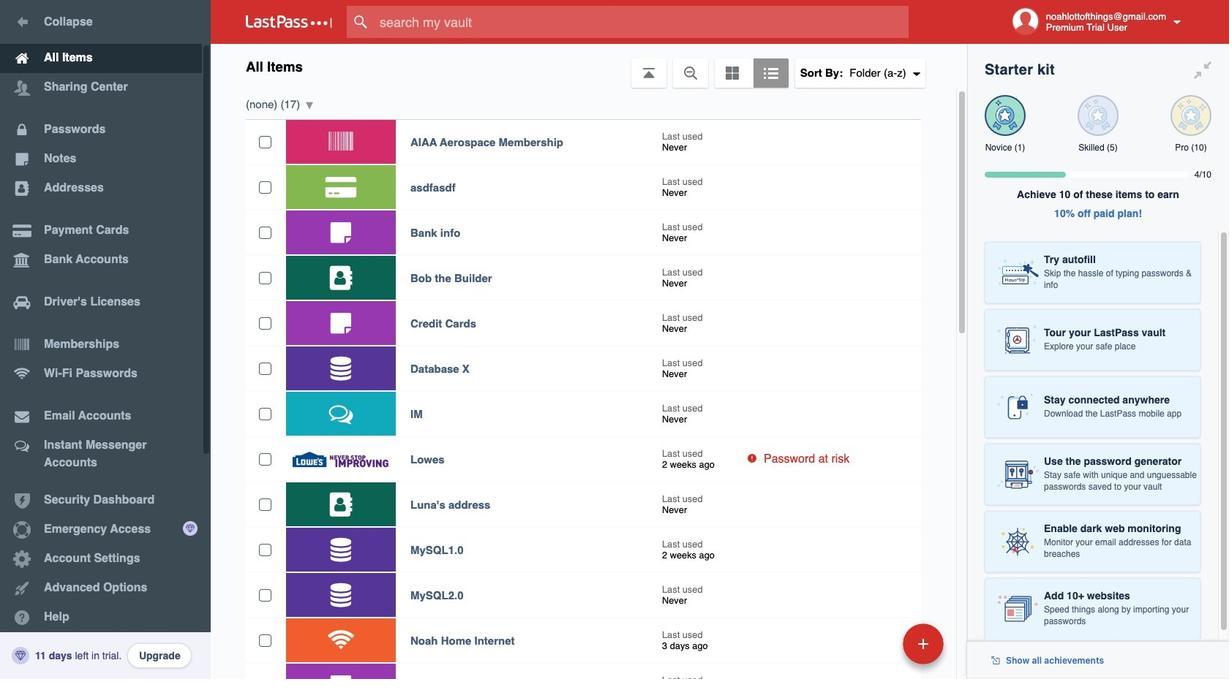 Task type: describe. For each thing, give the bounding box(es) containing it.
new item navigation
[[803, 620, 953, 680]]

lastpass image
[[246, 15, 332, 29]]

vault options navigation
[[211, 44, 968, 88]]

Search search field
[[347, 6, 932, 38]]

new item element
[[803, 624, 949, 665]]

search my vault text field
[[347, 6, 932, 38]]

main navigation navigation
[[0, 0, 211, 680]]



Task type: vqa. For each thing, say whether or not it's contained in the screenshot.
password field
no



